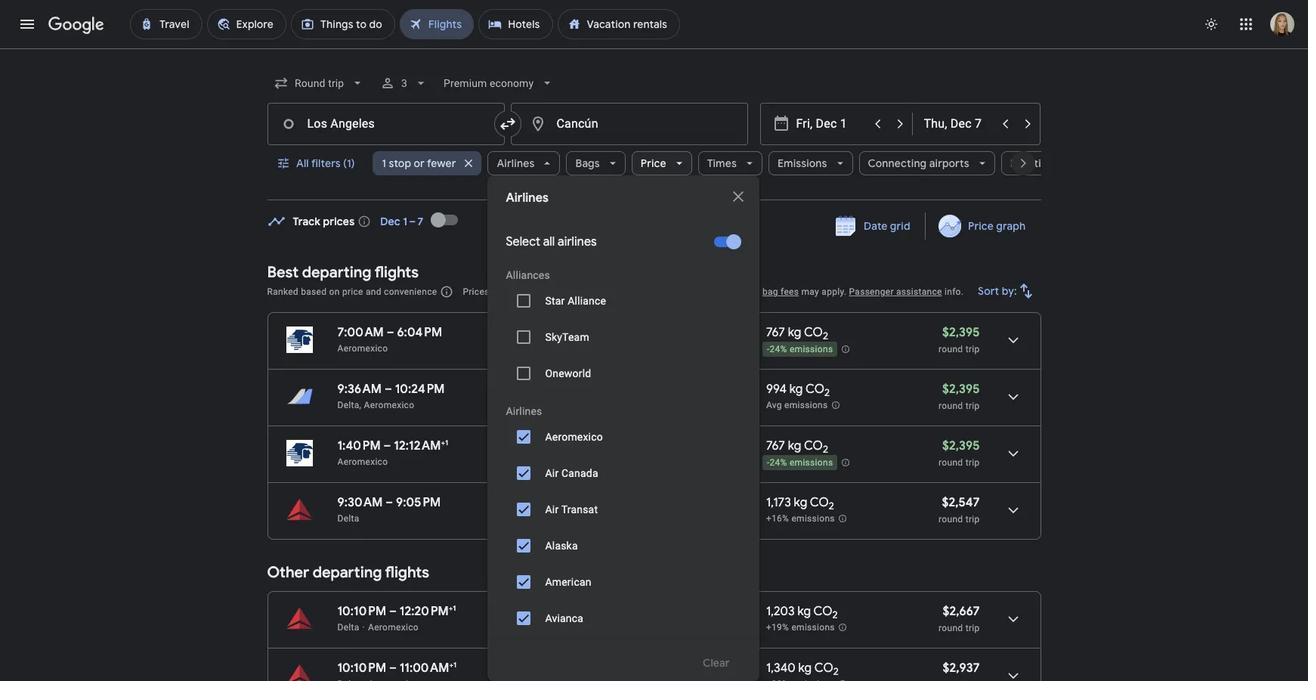 Task type: vqa. For each thing, say whether or not it's contained in the screenshot.
2nd 10:10 PM from the top of the page
yes



Task type: describe. For each thing, give the bounding box(es) containing it.
lax for 8 hr 4 min
[[562, 343, 580, 354]]

4
[[586, 325, 594, 340]]

skyteam
[[546, 331, 590, 343]]

9:30 am
[[338, 495, 383, 510]]

flight details. leaves los angeles international airport at 7:00 am on friday, december 1 and arrives at cancun international airport at 6:04 pm on friday, december 1. image
[[996, 322, 1032, 358]]

air for air transat
[[546, 504, 559, 516]]

$2,547 round trip
[[939, 495, 980, 525]]

flight details. leaves los angeles international airport at 1:40 pm on friday, december 1 and arrives at cancun international airport at 12:12 am on saturday, december 2. image
[[996, 436, 1032, 472]]

layover (1 of 1) is a 1 hr 45 min layover at mexico city international airport in mexico city. element
[[661, 343, 759, 355]]

hr for 10
[[575, 604, 586, 619]]

2 vertical spatial airlines
[[506, 405, 543, 417]]

1 for 11:00 am
[[454, 660, 457, 670]]

Arrival time: 12:20 PM on  Saturday, December 2. text field
[[400, 603, 456, 619]]

air canada
[[546, 467, 599, 479]]

all
[[296, 157, 309, 170]]

hr for 48
[[572, 382, 584, 397]]

passenger
[[850, 287, 894, 297]]

1 for 12:20 pm
[[453, 603, 456, 613]]

emissions up 1,173 kg co 2
[[790, 458, 834, 468]]

2 round from the top
[[939, 401, 964, 411]]

-24% emissions for 6:04 pm
[[767, 344, 834, 355]]

prices
[[323, 215, 355, 228]]

2 fees from the left
[[781, 287, 799, 297]]

price button
[[632, 145, 692, 181]]

trip for 6:04 pm
[[966, 344, 980, 355]]

avianca
[[546, 613, 584, 625]]

aeromexico down departure time: 1:40 pm. "text field"
[[338, 457, 388, 467]]

$2,547
[[943, 495, 980, 510]]

994 kg co 2
[[767, 382, 830, 399]]

star
[[546, 295, 565, 307]]

lax for 11 hr 10 min
[[562, 622, 580, 633]]

$2,395 round trip for 12:12 am
[[939, 439, 980, 468]]

bags
[[576, 157, 600, 170]]

kg inside 1,203 kg co 2
[[798, 604, 811, 619]]

ranked
[[267, 287, 299, 297]]

emissions for 994
[[785, 400, 828, 411]]

delta,
[[338, 400, 362, 411]]

alliances
[[506, 269, 550, 281]]

2937 US dollars text field
[[943, 661, 980, 676]]

7
[[562, 439, 569, 454]]

9:36 am – 10:24 pm delta, aeromexico
[[338, 382, 445, 411]]

for
[[617, 287, 629, 297]]

track
[[293, 215, 321, 228]]

hr for 35
[[572, 495, 584, 510]]

transat
[[562, 504, 598, 516]]

departing for best
[[302, 263, 372, 282]]

total duration 8 hr 4 min. element
[[562, 325, 661, 343]]

cun for 4
[[586, 343, 605, 354]]

american
[[546, 576, 592, 588]]

round inside $2,547 round trip
[[939, 514, 964, 525]]

11:00 am
[[400, 661, 450, 676]]

+16%
[[767, 514, 790, 524]]

aeromexico inside 7:00 am – 6:04 pm aeromexico
[[338, 343, 388, 354]]

passenger assistance button
[[850, 287, 943, 297]]

learn more about ranking image
[[440, 285, 454, 299]]

grid
[[890, 219, 911, 233]]

10:10 pm – 11:00 am + 1
[[338, 660, 457, 676]]

times button
[[698, 145, 763, 181]]

leaves los angeles international airport at 10:10 pm on friday, december 1 and arrives at cancun international airport at 12:20 pm on saturday, december 2. element
[[338, 603, 456, 619]]

Departure time: 9:30 AM. text field
[[338, 495, 383, 510]]

2 inside 1,203 kg co 2
[[833, 609, 838, 622]]

2 trip from the top
[[966, 401, 980, 411]]

1,340 kg co 2
[[767, 661, 839, 678]]

find the best price region
[[267, 202, 1042, 252]]

stop
[[389, 157, 411, 170]]

Arrival time: 12:12 AM on  Saturday, December 2. text field
[[394, 438, 449, 454]]

1 stop or fewer button
[[373, 145, 482, 181]]

duration
[[1011, 157, 1054, 170]]

1:40 pm
[[338, 439, 381, 454]]

kg down bag fees button
[[788, 325, 802, 340]]

times
[[708, 157, 737, 170]]

filters
[[311, 157, 340, 170]]

32
[[586, 439, 599, 454]]

select
[[506, 234, 541, 250]]

1,203 kg co 2
[[767, 604, 838, 622]]

prices
[[463, 287, 490, 297]]

dec 1 – 7
[[381, 215, 424, 228]]

+ for 11:00 am
[[450, 660, 454, 670]]

Departure text field
[[797, 104, 866, 144]]

$2,395 for 12:12 am
[[943, 439, 980, 454]]

other departing flights
[[267, 563, 430, 582]]

connecting airports
[[868, 157, 970, 170]]

Return text field
[[924, 104, 994, 144]]

$2,667
[[943, 604, 980, 619]]

Departure time: 7:00 AM. text field
[[338, 325, 384, 340]]

emissions button
[[769, 145, 853, 181]]

Departure time: 10:10 PM. text field
[[338, 661, 387, 676]]

9:30 am – 9:05 pm delta
[[338, 495, 441, 524]]

min for 11 hr 10 min lax – cun
[[604, 604, 625, 619]]

airlines inside popup button
[[497, 157, 535, 170]]

convenience
[[384, 287, 437, 297]]

kg down avg emissions
[[788, 439, 802, 454]]

date grid
[[864, 219, 911, 233]]

flight details. leaves los angeles international airport at 10:10 pm on friday, december 1 and arrives at cancun international airport at 11:00 am on saturday, december 2. image
[[996, 658, 1032, 681]]

none search field containing airlines
[[267, 65, 1080, 681]]

8 hr 35 min lax – cun
[[562, 495, 623, 524]]

9:05 pm
[[396, 495, 441, 510]]

6:04 pm
[[397, 325, 443, 340]]

2 inside 1,340 kg co 2
[[834, 666, 839, 678]]

kg inside 1,340 kg co 2
[[799, 661, 812, 676]]

by:
[[1002, 284, 1017, 298]]

flight details. leaves los angeles international airport at 9:30 am on friday, december 1 and arrives at cancun international airport at 9:05 pm on friday, december 1. image
[[996, 492, 1032, 529]]

cun for 10
[[586, 622, 605, 633]]

include
[[492, 287, 523, 297]]

round for 12:20 pm
[[939, 623, 964, 634]]

fewer
[[427, 157, 456, 170]]

date
[[864, 219, 888, 233]]

delta inside 9:30 am – 9:05 pm delta
[[338, 513, 360, 524]]

8 for 8 hr 35 min
[[562, 495, 569, 510]]

hr for 32
[[572, 439, 583, 454]]

– for 9:05 pm
[[386, 495, 393, 510]]

co down avg emissions
[[804, 439, 823, 454]]

adults.
[[639, 287, 668, 297]]

co inside 1,203 kg co 2
[[814, 604, 833, 619]]

2395 US dollars text field
[[943, 439, 980, 454]]

Departure time: 9:36 AM. text field
[[338, 382, 382, 397]]

emissions
[[778, 157, 828, 170]]

+ for 12:20 pm
[[449, 603, 453, 613]]

emissions for 1,173
[[792, 514, 835, 524]]

swap origin and destination. image
[[499, 115, 517, 133]]

main menu image
[[18, 15, 36, 33]]

1 fees from the left
[[596, 287, 614, 297]]

track prices
[[293, 215, 355, 228]]

11 hr 10 min lax – cun
[[562, 604, 625, 633]]

total duration 8 hr 35 min. element
[[562, 495, 661, 513]]

aeromexico up air canada
[[546, 431, 603, 443]]

flight details. leaves los angeles international airport at 10:10 pm on friday, december 1 and arrives at cancun international airport at 12:20 pm on saturday, december 2. image
[[996, 601, 1032, 637]]

all
[[544, 234, 555, 250]]

price
[[342, 287, 364, 297]]

graph
[[997, 219, 1027, 233]]

connecting airports button
[[859, 145, 996, 181]]

aeromexico down 10:10 pm – 12:20 pm + 1
[[368, 622, 419, 633]]

min for 9 hr 48 min
[[603, 382, 624, 397]]

– inside 8 hr 35 min lax – cun
[[580, 513, 586, 524]]

avg emissions
[[767, 400, 828, 411]]

10
[[589, 604, 602, 619]]

994
[[767, 382, 787, 397]]

trip for 12:12 am
[[966, 457, 980, 468]]

1 inside 1 stop or fewer popup button
[[382, 157, 387, 170]]

all filters (1)
[[296, 157, 355, 170]]

2667 US dollars text field
[[943, 604, 980, 619]]

48
[[587, 382, 601, 397]]

- for 12:12 am
[[767, 458, 770, 468]]

-24% emissions for 12:12 am
[[767, 458, 834, 468]]

12:12 am
[[394, 439, 441, 454]]

co down may
[[804, 325, 823, 340]]

trip inside $2,547 round trip
[[966, 514, 980, 525]]

1,173
[[767, 495, 792, 510]]

8 for 8 hr 4 min
[[562, 325, 569, 340]]

next image
[[1005, 145, 1042, 181]]

35
[[586, 495, 600, 510]]



Task type: locate. For each thing, give the bounding box(es) containing it.
– inside 9:36 am – 10:24 pm delta, aeromexico
[[385, 382, 392, 397]]

lax inside 11 hr 10 min lax – cun
[[562, 622, 580, 633]]

-24% emissions
[[767, 344, 834, 355], [767, 458, 834, 468]]

1 air from the top
[[546, 467, 559, 479]]

0 vertical spatial delta
[[338, 513, 360, 524]]

air left canada
[[546, 467, 559, 479]]

0 horizontal spatial fees
[[596, 287, 614, 297]]

7:00 am – 6:04 pm aeromexico
[[338, 325, 443, 354]]

flights for other departing flights
[[385, 563, 430, 582]]

– inside 8 hr 4 min lax – cun
[[580, 343, 586, 354]]

767 for 6:04 pm
[[767, 325, 786, 340]]

2 up +16% emissions
[[829, 500, 835, 513]]

8 left 4
[[562, 325, 569, 340]]

1 cun from the top
[[586, 343, 605, 354]]

Arrival time: 11:00 AM on  Saturday, December 2. text field
[[400, 660, 457, 676]]

0 vertical spatial 767 kg co 2
[[767, 325, 829, 343]]

co
[[804, 325, 823, 340], [806, 382, 825, 397], [804, 439, 823, 454], [810, 495, 829, 510], [814, 604, 833, 619], [815, 661, 834, 676]]

1 for 12:12 am
[[445, 438, 449, 448]]

co inside 994 kg co 2
[[806, 382, 825, 397]]

may
[[802, 287, 820, 297]]

+ right taxes
[[588, 287, 593, 297]]

Departure time: 10:10 PM. text field
[[338, 604, 387, 619]]

lax inside 8 hr 4 min lax – cun
[[562, 343, 580, 354]]

1 vertical spatial departing
[[313, 563, 382, 582]]

hr for 4
[[572, 325, 584, 340]]

1 10:10 pm from the top
[[338, 604, 387, 619]]

2395 US dollars text field
[[943, 325, 980, 340]]

1 vertical spatial 24%
[[770, 458, 788, 468]]

assistance
[[897, 287, 943, 297]]

3 inside popup button
[[401, 77, 407, 89]]

2 lax from the top
[[562, 513, 580, 524]]

1 horizontal spatial and
[[745, 287, 760, 297]]

1 right 12:12 am on the left bottom
[[445, 438, 449, 448]]

cun inside 8 hr 4 min lax – cun
[[586, 343, 605, 354]]

price inside popup button
[[641, 157, 667, 170]]

loading results progress bar
[[0, 48, 1309, 51]]

duration button
[[1002, 145, 1080, 181]]

1 $2,395 round trip from the top
[[939, 325, 980, 355]]

1 24% from the top
[[770, 344, 788, 355]]

leaves los angeles international airport at 9:30 am on friday, december 1 and arrives at cancun international airport at 9:05 pm on friday, december 1. element
[[338, 495, 441, 510]]

1 right 11:00 am
[[454, 660, 457, 670]]

1 trip from the top
[[966, 344, 980, 355]]

1 vertical spatial $2,395 round trip
[[939, 382, 980, 411]]

2 inside 1,173 kg co 2
[[829, 500, 835, 513]]

10:10 pm for 11:00 am
[[338, 661, 387, 676]]

10:10 pm – 12:20 pm + 1
[[338, 603, 456, 619]]

star alliance
[[546, 295, 607, 307]]

layover (1 of 1) is a 1 hr 25 min layover at detroit metropolitan wayne county airport in detroit. element
[[661, 678, 759, 681]]

– up oneworld
[[580, 343, 586, 354]]

delta down departure time: 10:10 pm. text box on the bottom of the page
[[338, 622, 360, 633]]

canada
[[562, 467, 599, 479]]

air left "transat"
[[546, 504, 559, 516]]

trip for 12:20 pm
[[966, 623, 980, 634]]

change appearance image
[[1194, 6, 1230, 42]]

1 767 kg co 2 from the top
[[767, 325, 829, 343]]

+ inside 10:10 pm – 11:00 am + 1
[[450, 660, 454, 670]]

lax inside 8 hr 35 min lax – cun
[[562, 513, 580, 524]]

cun down 4
[[586, 343, 605, 354]]

1 vertical spatial 767
[[767, 439, 786, 454]]

bag
[[763, 287, 779, 297]]

1 vertical spatial -24% emissions
[[767, 458, 834, 468]]

– down total duration 8 hr 35 min. 'element' on the bottom of the page
[[580, 513, 586, 524]]

best
[[267, 263, 299, 282]]

price right bags popup button
[[641, 157, 667, 170]]

lax up alaska
[[562, 513, 580, 524]]

2 vertical spatial $2,395 round trip
[[939, 439, 980, 468]]

24% up 994
[[770, 344, 788, 355]]

emissions down 1,173 kg co 2
[[792, 514, 835, 524]]

emissions
[[790, 344, 834, 355], [785, 400, 828, 411], [790, 458, 834, 468], [792, 514, 835, 524], [792, 622, 835, 633]]

$2,395 for 6:04 pm
[[943, 325, 980, 340]]

and left bag
[[745, 287, 760, 297]]

1 vertical spatial -
[[767, 458, 770, 468]]

1 stop or fewer
[[382, 157, 456, 170]]

2 vertical spatial cun
[[586, 622, 605, 633]]

trip down 2667 us dollars text box
[[966, 623, 980, 634]]

– inside 10:10 pm – 12:20 pm + 1
[[389, 604, 397, 619]]

Arrival time: 9:05 PM. text field
[[396, 495, 441, 510]]

kg up +19% emissions
[[798, 604, 811, 619]]

2 vertical spatial $2,395
[[943, 439, 980, 454]]

1 right 12:20 pm
[[453, 603, 456, 613]]

1 vertical spatial $2,395
[[943, 382, 980, 397]]

Departure time: 1:40 PM. text field
[[338, 439, 381, 454]]

3 $2,395 round trip from the top
[[939, 439, 980, 468]]

lax for 8 hr 35 min
[[562, 513, 580, 524]]

1 vertical spatial price
[[969, 219, 995, 233]]

flight details. leaves los angeles international airport at 9:36 am on friday, december 1 and arrives at cancun international airport at 10:24 pm on friday, december 1. image
[[996, 379, 1032, 415]]

fees left for
[[596, 287, 614, 297]]

767 kg co 2 for 12:12 am
[[767, 439, 829, 456]]

round down 2395 us dollars text field
[[939, 457, 964, 468]]

1 vertical spatial lax
[[562, 513, 580, 524]]

based
[[301, 287, 327, 297]]

co right 1,340
[[815, 661, 834, 676]]

24% for 12:12 am
[[770, 458, 788, 468]]

3 round from the top
[[939, 457, 964, 468]]

trip inside $2,667 round trip
[[966, 623, 980, 634]]

leaves los angeles international airport at 10:10 pm on friday, december 1 and arrives at cancun international airport at 11:00 am on saturday, december 2. element
[[338, 660, 457, 676]]

hr inside 8 hr 4 min lax – cun
[[572, 325, 584, 340]]

2 up avg emissions
[[825, 387, 830, 399]]

min inside 8 hr 35 min lax – cun
[[603, 495, 623, 510]]

cun inside 8 hr 35 min lax – cun
[[586, 513, 605, 524]]

– right 1:40 pm
[[384, 439, 391, 454]]

2 and from the left
[[745, 287, 760, 297]]

1 delta from the top
[[338, 513, 360, 524]]

min for 7 hr 32 min
[[602, 439, 622, 454]]

trip down $2,547
[[966, 514, 980, 525]]

1 8 from the top
[[562, 325, 569, 340]]

8 hr 4 min lax – cun
[[562, 325, 617, 354]]

trip down 2395 us dollars text box
[[966, 401, 980, 411]]

10:10 pm for 12:20 pm
[[338, 604, 387, 619]]

1 inside 10:10 pm – 11:00 am + 1
[[454, 660, 457, 670]]

layover (1 of 1) is a 1 hr 15 min layover at mexico city international airport in mexico city. element
[[661, 456, 759, 468]]

lax down 11
[[562, 622, 580, 633]]

2 767 from the top
[[767, 439, 786, 454]]

2 -24% emissions from the top
[[767, 458, 834, 468]]

7:00 am
[[338, 325, 384, 340]]

2 $2,395 round trip from the top
[[939, 382, 980, 411]]

0 vertical spatial 24%
[[770, 344, 788, 355]]

$2,395 down sort
[[943, 325, 980, 340]]

1 - from the top
[[767, 344, 770, 355]]

departing up departure time: 10:10 pm. text box on the bottom of the page
[[313, 563, 382, 582]]

sort by: button
[[972, 273, 1042, 309]]

3 $2,395 from the top
[[943, 439, 980, 454]]

min inside 11 hr 10 min lax – cun
[[604, 604, 625, 619]]

 image
[[363, 622, 365, 633]]

cun down 35
[[586, 513, 605, 524]]

10:10 pm down departure time: 10:10 pm. text box on the bottom of the page
[[338, 661, 387, 676]]

and right price at the top left of page
[[366, 287, 382, 297]]

min
[[597, 325, 617, 340], [603, 382, 624, 397], [602, 439, 622, 454], [603, 495, 623, 510], [604, 604, 625, 619]]

+ inside 1:40 pm – 12:12 am + 1
[[441, 438, 445, 448]]

alliance
[[568, 295, 607, 307]]

767 down bag fees button
[[767, 325, 786, 340]]

- up 1,173
[[767, 458, 770, 468]]

1 vertical spatial airlines
[[506, 191, 549, 206]]

-24% emissions up 994 kg co 2
[[767, 344, 834, 355]]

– right 9:36 am text box
[[385, 382, 392, 397]]

price for price graph
[[969, 219, 995, 233]]

– left '9:05 pm' on the left bottom of page
[[386, 495, 393, 510]]

emissions down 994 kg co 2
[[785, 400, 828, 411]]

0 vertical spatial -24% emissions
[[767, 344, 834, 355]]

hr right 11
[[575, 604, 586, 619]]

767 for 12:12 am
[[767, 439, 786, 454]]

lax
[[562, 343, 580, 354], [562, 513, 580, 524], [562, 622, 580, 633]]

connecting
[[868, 157, 927, 170]]

1 vertical spatial flights
[[385, 563, 430, 582]]

price inside button
[[969, 219, 995, 233]]

9 hr 48 min
[[562, 382, 624, 397]]

emissions for 1,203
[[792, 622, 835, 633]]

0 vertical spatial 8
[[562, 325, 569, 340]]

3
[[401, 77, 407, 89], [631, 287, 636, 297]]

Arrival time: 6:04 PM. text field
[[397, 325, 443, 340]]

departing up "on"
[[302, 263, 372, 282]]

fees right bag
[[781, 287, 799, 297]]

2 - from the top
[[767, 458, 770, 468]]

other
[[267, 563, 309, 582]]

2 $2,395 from the top
[[943, 382, 980, 397]]

5 trip from the top
[[966, 623, 980, 634]]

$2,395 round trip up 2395 us dollars text box
[[939, 325, 980, 355]]

4 trip from the top
[[966, 514, 980, 525]]

11
[[562, 604, 572, 619]]

total duration 7 hr 32 min. element
[[562, 439, 661, 456]]

hr right 7
[[572, 439, 583, 454]]

price for price
[[641, 157, 667, 170]]

24% for 6:04 pm
[[770, 344, 788, 355]]

kg inside 994 kg co 2
[[790, 382, 803, 397]]

departing for other
[[313, 563, 382, 582]]

air
[[546, 467, 559, 479], [546, 504, 559, 516]]

2 10:10 pm from the top
[[338, 661, 387, 676]]

hr inside 8 hr 35 min lax – cun
[[572, 495, 584, 510]]

min right 32
[[602, 439, 622, 454]]

1 and from the left
[[366, 287, 382, 297]]

airports
[[930, 157, 970, 170]]

$2,395 left flight details. leaves los angeles international airport at 1:40 pm on friday, december 1 and arrives at cancun international airport at 12:12 am on saturday, december 2. image
[[943, 439, 980, 454]]

0 horizontal spatial price
[[641, 157, 667, 170]]

sort
[[978, 284, 1000, 298]]

0 vertical spatial airlines
[[497, 157, 535, 170]]

best departing flights
[[267, 263, 419, 282]]

– for 11:00 am
[[389, 661, 397, 676]]

1 vertical spatial air
[[546, 504, 559, 516]]

min right 10
[[604, 604, 625, 619]]

1 767 from the top
[[767, 325, 786, 340]]

0 vertical spatial 767
[[767, 325, 786, 340]]

aeromexico
[[338, 343, 388, 354], [364, 400, 415, 411], [546, 431, 603, 443], [338, 457, 388, 467], [368, 622, 419, 633]]

1 vertical spatial 10:10 pm
[[338, 661, 387, 676]]

2 cun from the top
[[586, 513, 605, 524]]

2 vertical spatial lax
[[562, 622, 580, 633]]

3 trip from the top
[[966, 457, 980, 468]]

1 $2,395 from the top
[[943, 325, 980, 340]]

– inside 9:30 am – 9:05 pm delta
[[386, 495, 393, 510]]

leaves los angeles international airport at 1:40 pm on friday, december 1 and arrives at cancun international airport at 12:12 am on saturday, december 2. element
[[338, 438, 449, 454]]

total duration 11 hr 10 min. element
[[562, 604, 661, 622]]

– inside 11 hr 10 min lax – cun
[[580, 622, 586, 633]]

– for 12:12 am
[[384, 439, 391, 454]]

0 vertical spatial departing
[[302, 263, 372, 282]]

optional
[[670, 287, 706, 297]]

2 air from the top
[[546, 504, 559, 516]]

dec
[[381, 215, 401, 228]]

taxes
[[563, 287, 586, 297]]

8
[[562, 325, 569, 340], [562, 495, 569, 510]]

0 vertical spatial $2,395 round trip
[[939, 325, 980, 355]]

10:10 pm down other departing flights
[[338, 604, 387, 619]]

co inside 1,173 kg co 2
[[810, 495, 829, 510]]

0 vertical spatial 10:10 pm
[[338, 604, 387, 619]]

0 vertical spatial lax
[[562, 343, 580, 354]]

learn more about tracked prices image
[[358, 215, 371, 228]]

kg right 1,340
[[799, 661, 812, 676]]

cun for 35
[[586, 513, 605, 524]]

flights for best departing flights
[[375, 263, 419, 282]]

24% up 1,173
[[770, 458, 788, 468]]

trip down 2395 us dollars text field
[[966, 457, 980, 468]]

-
[[767, 344, 770, 355], [767, 458, 770, 468]]

None text field
[[511, 103, 748, 145]]

767
[[767, 325, 786, 340], [767, 439, 786, 454]]

airlines button
[[488, 145, 561, 181]]

lax up oneworld
[[562, 343, 580, 354]]

main content
[[267, 202, 1042, 681]]

min for 8 hr 35 min lax – cun
[[603, 495, 623, 510]]

round
[[939, 344, 964, 355], [939, 401, 964, 411], [939, 457, 964, 468], [939, 514, 964, 525], [939, 623, 964, 634]]

767 kg co 2 down may
[[767, 325, 829, 343]]

None field
[[267, 70, 371, 97], [438, 70, 561, 97], [267, 70, 371, 97], [438, 70, 561, 97]]

$2,395
[[943, 325, 980, 340], [943, 382, 980, 397], [943, 439, 980, 454]]

2
[[823, 330, 829, 343], [825, 387, 830, 399], [823, 443, 829, 456], [829, 500, 835, 513], [833, 609, 838, 622], [834, 666, 839, 678]]

1,203
[[767, 604, 795, 619]]

alaska
[[546, 540, 578, 552]]

1 – 7
[[403, 215, 424, 228]]

$2,395 round trip for 6:04 pm
[[939, 325, 980, 355]]

- up 994
[[767, 344, 770, 355]]

1 horizontal spatial 3
[[631, 287, 636, 297]]

1 vertical spatial 8
[[562, 495, 569, 510]]

3 inside main content
[[631, 287, 636, 297]]

767 down avg
[[767, 439, 786, 454]]

hr inside 11 hr 10 min lax – cun
[[575, 604, 586, 619]]

cun
[[586, 343, 605, 354], [586, 513, 605, 524], [586, 622, 605, 633]]

2 up +19% emissions
[[833, 609, 838, 622]]

1 horizontal spatial price
[[969, 219, 995, 233]]

co up avg emissions
[[806, 382, 825, 397]]

aeromexico down departure time: 7:00 am. text field
[[338, 343, 388, 354]]

+19% emissions
[[767, 622, 835, 633]]

price
[[641, 157, 667, 170], [969, 219, 995, 233]]

charges
[[708, 287, 742, 297]]

10:10 pm inside 10:10 pm – 12:20 pm + 1
[[338, 604, 387, 619]]

– right 10:10 pm text field
[[389, 661, 397, 676]]

min right 4
[[597, 325, 617, 340]]

delta
[[338, 513, 360, 524], [338, 622, 360, 633]]

12:20 pm
[[400, 604, 449, 619]]

– down total duration 11 hr 10 min. element
[[580, 622, 586, 633]]

– for 6:04 pm
[[387, 325, 394, 340]]

7 hr 32 min
[[562, 439, 622, 454]]

24%
[[770, 344, 788, 355], [770, 458, 788, 468]]

3 lax from the top
[[562, 622, 580, 633]]

– right departure time: 10:10 pm. text box on the bottom of the page
[[389, 604, 397, 619]]

hr left 35
[[572, 495, 584, 510]]

10:10 pm inside 10:10 pm – 11:00 am + 1
[[338, 661, 387, 676]]

3 cun from the top
[[586, 622, 605, 633]]

9
[[562, 382, 569, 397]]

0 horizontal spatial 3
[[401, 77, 407, 89]]

sort by:
[[978, 284, 1017, 298]]

on
[[329, 287, 340, 297]]

2 right 1,340
[[834, 666, 839, 678]]

$2,395 round trip up 2395 us dollars text field
[[939, 382, 980, 411]]

$2,667 round trip
[[939, 604, 980, 634]]

ranked based on price and convenience
[[267, 287, 437, 297]]

None text field
[[267, 103, 505, 145]]

– inside 7:00 am – 6:04 pm aeromexico
[[387, 325, 394, 340]]

2 down apply.
[[823, 330, 829, 343]]

main content containing best departing flights
[[267, 202, 1042, 681]]

kg inside 1,173 kg co 2
[[794, 495, 808, 510]]

1 left stop
[[382, 157, 387, 170]]

co up +16% emissions
[[810, 495, 829, 510]]

oneworld
[[546, 368, 592, 380]]

all filters (1) button
[[267, 145, 367, 181]]

delta down 9:30 am text box
[[338, 513, 360, 524]]

trip down $2,395 text box
[[966, 344, 980, 355]]

air for air canada
[[546, 467, 559, 479]]

round for 12:12 am
[[939, 457, 964, 468]]

fees
[[596, 287, 614, 297], [781, 287, 799, 297]]

0 vertical spatial $2,395
[[943, 325, 980, 340]]

min right 48
[[603, 382, 624, 397]]

0 vertical spatial 3
[[401, 77, 407, 89]]

+ for 12:12 am
[[441, 438, 445, 448]]

aeromexico down leaves los angeles international airport at 9:36 am on friday, december 1 and arrives at cancun international airport at 10:24 pm on friday, december 1. element at the left of the page
[[364, 400, 415, 411]]

1 vertical spatial 767 kg co 2
[[767, 439, 829, 456]]

9:36 am
[[338, 382, 382, 397]]

aeromexico inside 9:36 am – 10:24 pm delta, aeromexico
[[364, 400, 415, 411]]

0 vertical spatial -
[[767, 344, 770, 355]]

– for 12:20 pm
[[389, 604, 397, 619]]

cun down 10
[[586, 622, 605, 633]]

2547 US dollars text field
[[943, 495, 980, 510]]

air transat
[[546, 504, 598, 516]]

date grid button
[[825, 212, 923, 240]]

2 8 from the top
[[562, 495, 569, 510]]

10:24 pm
[[395, 382, 445, 397]]

round for 6:04 pm
[[939, 344, 964, 355]]

0 vertical spatial price
[[641, 157, 667, 170]]

8 inside 8 hr 35 min lax – cun
[[562, 495, 569, 510]]

avianca el salvador only image
[[682, 637, 742, 673]]

hr right 9
[[572, 382, 584, 397]]

5 round from the top
[[939, 623, 964, 634]]

kg up +16% emissions
[[794, 495, 808, 510]]

– left 'arrival time: 6:04 pm.' text box
[[387, 325, 394, 340]]

– for 10:24 pm
[[385, 382, 392, 397]]

emissions up 994 kg co 2
[[790, 344, 834, 355]]

min inside 8 hr 4 min lax – cun
[[597, 325, 617, 340]]

bags button
[[567, 145, 626, 181]]

round down 2667 us dollars text box
[[939, 623, 964, 634]]

round inside $2,667 round trip
[[939, 623, 964, 634]]

1 inside 10:10 pm – 12:20 pm + 1
[[453, 603, 456, 613]]

-24% emissions up 1,173 kg co 2
[[767, 458, 834, 468]]

close dialog image
[[730, 188, 748, 206]]

- for 6:04 pm
[[767, 344, 770, 355]]

cun inside 11 hr 10 min lax – cun
[[586, 622, 605, 633]]

select all airlines
[[506, 234, 597, 250]]

2 down avg emissions
[[823, 443, 829, 456]]

kg up avg emissions
[[790, 382, 803, 397]]

round down 2395 us dollars text box
[[939, 401, 964, 411]]

+ down "arrival time: 12:20 pm on  saturday, december 2." text box
[[450, 660, 454, 670]]

767 kg co 2 down avg emissions
[[767, 439, 829, 456]]

1 inside 1:40 pm – 12:12 am + 1
[[445, 438, 449, 448]]

round down $2,547
[[939, 514, 964, 525]]

leaves los angeles international airport at 7:00 am on friday, december 1 and arrives at cancun international airport at 6:04 pm on friday, december 1. element
[[338, 325, 443, 340]]

+ inside 10:10 pm – 12:20 pm + 1
[[449, 603, 453, 613]]

2 inside 994 kg co 2
[[825, 387, 830, 399]]

– inside 1:40 pm – 12:12 am + 1
[[384, 439, 391, 454]]

$2,937
[[943, 661, 980, 676]]

4 round from the top
[[939, 514, 964, 525]]

8 left 35
[[562, 495, 569, 510]]

price graph button
[[930, 212, 1039, 240]]

0 vertical spatial flights
[[375, 263, 419, 282]]

$2,395 round trip
[[939, 325, 980, 355], [939, 382, 980, 411], [939, 439, 980, 468]]

1 vertical spatial 3
[[631, 287, 636, 297]]

price graph
[[969, 219, 1027, 233]]

flights up 10:10 pm – 12:20 pm + 1
[[385, 563, 430, 582]]

total duration 9 hr 48 min. element
[[562, 382, 661, 399]]

leaves los angeles international airport at 9:36 am on friday, december 1 and arrives at cancun international airport at 10:24 pm on friday, december 1. element
[[338, 382, 445, 397]]

Arrival time: 10:24 PM. text field
[[395, 382, 445, 397]]

co up +19% emissions
[[814, 604, 833, 619]]

1 round from the top
[[939, 344, 964, 355]]

1
[[382, 157, 387, 170], [445, 438, 449, 448], [453, 603, 456, 613], [454, 660, 457, 670]]

0 vertical spatial air
[[546, 467, 559, 479]]

0 vertical spatial cun
[[586, 343, 605, 354]]

1 vertical spatial delta
[[338, 622, 360, 633]]

apply.
[[822, 287, 847, 297]]

1 lax from the top
[[562, 343, 580, 354]]

2 767 kg co 2 from the top
[[767, 439, 829, 456]]

1,340
[[767, 661, 796, 676]]

co inside 1,340 kg co 2
[[815, 661, 834, 676]]

2395 US dollars text field
[[943, 382, 980, 397]]

min for 8 hr 4 min lax – cun
[[597, 325, 617, 340]]

price left graph
[[969, 219, 995, 233]]

None search field
[[267, 65, 1080, 681]]

1 -24% emissions from the top
[[767, 344, 834, 355]]

0 horizontal spatial and
[[366, 287, 382, 297]]

10:10 pm
[[338, 604, 387, 619], [338, 661, 387, 676]]

1 horizontal spatial fees
[[781, 287, 799, 297]]

min right 35
[[603, 495, 623, 510]]

3 button
[[374, 65, 435, 101]]

767 kg co 2 for 6:04 pm
[[767, 325, 829, 343]]

1 vertical spatial cun
[[586, 513, 605, 524]]

2 delta from the top
[[338, 622, 360, 633]]

$2,395 left the flight details. leaves los angeles international airport at 9:36 am on friday, december 1 and arrives at cancun international airport at 10:24 pm on friday, december 1. icon
[[943, 382, 980, 397]]

2 24% from the top
[[770, 458, 788, 468]]

+ down 10:24 pm
[[441, 438, 445, 448]]

8 inside 8 hr 4 min lax – cun
[[562, 325, 569, 340]]

round down $2,395 text box
[[939, 344, 964, 355]]

– inside 10:10 pm – 11:00 am + 1
[[389, 661, 397, 676]]



